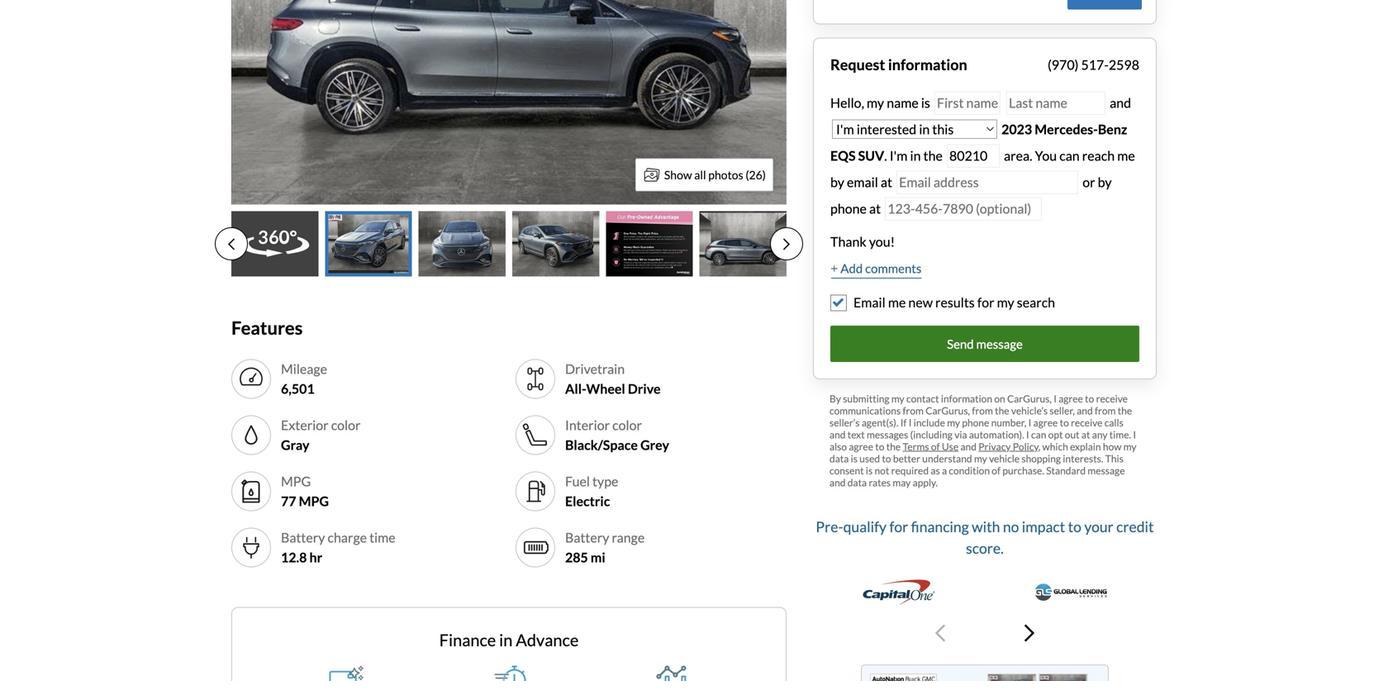 Task type: vqa. For each thing, say whether or not it's contained in the screenshot.


Task type: locate. For each thing, give the bounding box(es) containing it.
vehicle's
[[1012, 405, 1048, 417]]

0 vertical spatial information
[[888, 56, 968, 74]]

message
[[977, 336, 1023, 351], [1088, 465, 1125, 477]]

my up if
[[892, 393, 905, 405]]

2 color from the left
[[613, 417, 642, 433]]

at down email
[[870, 200, 881, 217]]

is right name
[[921, 95, 931, 111]]

information up name
[[888, 56, 968, 74]]

1 horizontal spatial of
[[992, 465, 1001, 477]]

1 horizontal spatial is
[[866, 465, 873, 477]]

me right reach
[[1118, 148, 1135, 164]]

hello,
[[831, 95, 865, 111]]

score.
[[966, 539, 1004, 557]]

0 horizontal spatial color
[[331, 417, 361, 433]]

any
[[1093, 429, 1108, 441]]

request
[[831, 56, 886, 74]]

number,
[[992, 417, 1027, 429]]

email
[[847, 174, 879, 190]]

on
[[995, 393, 1006, 405]]

how
[[1103, 441, 1122, 453]]

1 horizontal spatial battery
[[565, 529, 610, 546]]

wheel
[[586, 381, 626, 397]]

your
[[1085, 518, 1114, 535]]

use
[[942, 441, 959, 453]]

seller,
[[1050, 405, 1075, 417]]

my right include
[[947, 417, 960, 429]]

to right "seller,"
[[1085, 393, 1095, 405]]

to up 'which'
[[1060, 417, 1069, 429]]

0 horizontal spatial in
[[499, 630, 513, 650]]

battery range image
[[522, 534, 549, 561]]

mpg up 77
[[281, 473, 311, 489]]

cargurus, right 'on'
[[1008, 393, 1052, 405]]

0 vertical spatial me
[[1118, 148, 1135, 164]]

and
[[1108, 95, 1132, 111], [1077, 405, 1093, 417], [830, 429, 846, 441], [961, 441, 977, 453], [830, 477, 846, 488]]

exterior color image
[[238, 422, 265, 448]]

add comments button
[[831, 258, 923, 279]]

if
[[901, 417, 907, 429]]

1 horizontal spatial phone
[[962, 417, 990, 429]]

is left not
[[866, 465, 873, 477]]

2 by from the left
[[1098, 174, 1112, 190]]

2 vertical spatial agree
[[849, 441, 874, 453]]

1 battery from the left
[[281, 529, 325, 546]]

purchase.
[[1003, 465, 1045, 477]]

show all photos (26) link
[[636, 158, 774, 191]]

of down "privacy"
[[992, 465, 1001, 477]]

message down how
[[1088, 465, 1125, 477]]

1 horizontal spatial by
[[1098, 174, 1112, 190]]

is left used at bottom
[[851, 453, 858, 465]]

1 vertical spatial for
[[890, 518, 909, 535]]

send message button
[[831, 326, 1140, 362]]

battery inside the battery range 285 mi
[[565, 529, 610, 546]]

at
[[881, 174, 893, 190], [870, 200, 881, 217], [1082, 429, 1091, 441]]

2 horizontal spatial is
[[921, 95, 931, 111]]

1 horizontal spatial me
[[1118, 148, 1135, 164]]

this
[[1106, 453, 1124, 465]]

at inside area. you can reach me by email at
[[881, 174, 893, 190]]

from up (including
[[903, 405, 924, 417]]

no
[[1003, 518, 1019, 535]]

color right the "exterior"
[[331, 417, 361, 433]]

from left 'on'
[[972, 405, 993, 417]]

electric
[[565, 493, 610, 509]]

0 vertical spatial for
[[978, 294, 995, 310]]

hello, my name is
[[831, 95, 933, 111]]

finance in advance
[[439, 630, 579, 650]]

new
[[909, 294, 933, 310]]

tab list
[[215, 211, 803, 276]]

battery up 285
[[565, 529, 610, 546]]

area.
[[1004, 148, 1033, 164]]

0 horizontal spatial message
[[977, 336, 1023, 351]]

1 by from the left
[[831, 174, 845, 190]]

0 vertical spatial phone
[[831, 200, 867, 217]]

from up any
[[1095, 405, 1116, 417]]

battery inside battery charge time 12.8 hr
[[281, 529, 325, 546]]

mileage
[[281, 361, 327, 377]]

receive up explain
[[1071, 417, 1103, 429]]

better
[[893, 453, 921, 465]]

phone
[[831, 200, 867, 217], [962, 417, 990, 429]]

0 horizontal spatial from
[[903, 405, 924, 417]]

0 vertical spatial agree
[[1059, 393, 1083, 405]]

1 horizontal spatial from
[[972, 405, 993, 417]]

phone up "terms of use and privacy policy"
[[962, 417, 990, 429]]

1 vertical spatial information
[[941, 393, 993, 405]]

in right finance
[[499, 630, 513, 650]]

the left terms
[[887, 441, 901, 453]]

chevron left image
[[936, 623, 946, 643]]

me
[[1118, 148, 1135, 164], [888, 294, 906, 310]]

the up automation).
[[995, 405, 1010, 417]]

1 from from the left
[[903, 405, 924, 417]]

and right "seller,"
[[1077, 405, 1093, 417]]

exterior color gray
[[281, 417, 361, 453]]

to right used at bottom
[[882, 453, 892, 465]]

mpg right 77
[[299, 493, 329, 509]]

i
[[1054, 393, 1057, 405], [909, 417, 912, 429], [1029, 417, 1032, 429], [1027, 429, 1030, 441], [1134, 429, 1137, 441]]

data
[[830, 453, 849, 465], [848, 477, 867, 488]]

from
[[903, 405, 924, 417], [972, 405, 993, 417], [1095, 405, 1116, 417]]

color inside exterior color gray
[[331, 417, 361, 433]]

0 horizontal spatial by
[[831, 174, 845, 190]]

cargurus, up the via on the right of the page
[[926, 405, 970, 417]]

Phone (optional) telephone field
[[885, 197, 1042, 221]]

at right email
[[881, 174, 893, 190]]

0 horizontal spatial cargurus,
[[926, 405, 970, 417]]

0 horizontal spatial for
[[890, 518, 909, 535]]

agree up the ','
[[1034, 417, 1058, 429]]

1 vertical spatial receive
[[1071, 417, 1103, 429]]

a
[[942, 465, 947, 477]]

in right i'm at the right top
[[910, 148, 921, 164]]

terms
[[903, 441, 929, 453]]

at inside by submitting my contact information on cargurus, i agree to receive communications from cargurus, from the vehicle's seller, and from the seller's agent(s). if i include my phone number, i agree to receive calls and text messages (including via automation). i can opt out at any time. i also agree to the
[[1082, 429, 1091, 441]]

0 vertical spatial message
[[977, 336, 1023, 351]]

me left the new
[[888, 294, 906, 310]]

to left your
[[1068, 518, 1082, 535]]

agree up out
[[1059, 393, 1083, 405]]

phone inside or by phone at
[[831, 200, 867, 217]]

which
[[1043, 441, 1069, 453]]

0 vertical spatial in
[[910, 148, 921, 164]]

the right i'm at the right top
[[924, 148, 943, 164]]

0 vertical spatial at
[[881, 174, 893, 190]]

used
[[860, 453, 880, 465]]

0 horizontal spatial agree
[[849, 441, 874, 453]]

phone down email
[[831, 200, 867, 217]]

for right results
[[978, 294, 995, 310]]

i right the vehicle's
[[1054, 393, 1057, 405]]

1 horizontal spatial for
[[978, 294, 995, 310]]

0 horizontal spatial me
[[888, 294, 906, 310]]

and left text
[[830, 429, 846, 441]]

mpg 77 mpg
[[281, 473, 329, 509]]

view vehicle photo 6 image
[[700, 211, 787, 276]]

of left use
[[931, 441, 940, 453]]

can right the you
[[1060, 148, 1080, 164]]

1 horizontal spatial agree
[[1034, 417, 1058, 429]]

data down text
[[830, 453, 849, 465]]

color up black/space
[[613, 417, 642, 433]]

1 vertical spatial can
[[1032, 429, 1047, 441]]

agree right also
[[849, 441, 874, 453]]

1 vertical spatial message
[[1088, 465, 1125, 477]]

1 vertical spatial me
[[888, 294, 906, 310]]

at right out
[[1082, 429, 1091, 441]]

explain
[[1070, 441, 1101, 453]]

may
[[893, 477, 911, 488]]

12.8
[[281, 549, 307, 565]]

of
[[931, 441, 940, 453], [992, 465, 1001, 477]]

view vehicle photo 5 image
[[606, 211, 693, 276]]

battery charge time image
[[238, 534, 265, 561]]

i right if
[[909, 417, 912, 429]]

interior color image
[[522, 422, 549, 448]]

1 vertical spatial phone
[[962, 417, 990, 429]]

for right the qualify
[[890, 518, 909, 535]]

by
[[831, 174, 845, 190], [1098, 174, 1112, 190]]

.
[[885, 148, 887, 164]]

0 horizontal spatial can
[[1032, 429, 1047, 441]]

or by phone at
[[831, 174, 1112, 217]]

fuel type image
[[522, 478, 549, 505]]

benz
[[1098, 121, 1128, 137]]

battery up 12.8
[[281, 529, 325, 546]]

finance
[[439, 630, 496, 650]]

0 vertical spatial of
[[931, 441, 940, 453]]

1 vertical spatial at
[[870, 200, 881, 217]]

for
[[978, 294, 995, 310], [890, 518, 909, 535]]

i right time.
[[1134, 429, 1137, 441]]

send message
[[947, 336, 1023, 351]]

cargurus,
[[1008, 393, 1052, 405], [926, 405, 970, 417]]

consent
[[830, 465, 864, 477]]

message inside , which explain how my data is used to better understand my vehicle shopping interests. this consent is not required as a condition of purchase. standard message and data rates may apply.
[[1088, 465, 1125, 477]]

mi
[[591, 549, 606, 565]]

photos
[[709, 168, 744, 182]]

0 horizontal spatial battery
[[281, 529, 325, 546]]

by left email
[[831, 174, 845, 190]]

prev page image
[[228, 237, 235, 251]]

my
[[867, 95, 885, 111], [997, 294, 1015, 310], [892, 393, 905, 405], [947, 417, 960, 429], [1124, 441, 1137, 453], [974, 453, 988, 465]]

via
[[955, 429, 967, 441]]

0 vertical spatial receive
[[1097, 393, 1128, 405]]

thank
[[831, 234, 867, 250]]

by right 'or'
[[1098, 174, 1112, 190]]

impact
[[1022, 518, 1066, 535]]

message right send on the right of the page
[[977, 336, 1023, 351]]

285
[[565, 549, 588, 565]]

0 vertical spatial mpg
[[281, 473, 311, 489]]

1 horizontal spatial message
[[1088, 465, 1125, 477]]

view vehicle photo 2 image
[[325, 211, 412, 276]]

(26)
[[746, 168, 766, 182]]

interests.
[[1063, 453, 1104, 465]]

Email address email field
[[897, 171, 1079, 194]]

2 battery from the left
[[565, 529, 610, 546]]

message inside button
[[977, 336, 1023, 351]]

2 vertical spatial at
[[1082, 429, 1091, 441]]

automation).
[[969, 429, 1025, 441]]

1 color from the left
[[331, 417, 361, 433]]

0 horizontal spatial phone
[[831, 200, 867, 217]]

1 horizontal spatial color
[[613, 417, 642, 433]]

results
[[936, 294, 975, 310]]

by inside area. you can reach me by email at
[[831, 174, 845, 190]]

mileage image
[[238, 366, 265, 392]]

to
[[1085, 393, 1095, 405], [1060, 417, 1069, 429], [876, 441, 885, 453], [882, 453, 892, 465], [1068, 518, 1082, 535]]

data left rates at the right bottom of the page
[[848, 477, 867, 488]]

contact
[[907, 393, 939, 405]]

in
[[910, 148, 921, 164], [499, 630, 513, 650]]

and down also
[[830, 477, 846, 488]]

grey
[[641, 437, 670, 453]]

0 vertical spatial can
[[1060, 148, 1080, 164]]

color inside interior color black/space grey
[[613, 417, 642, 433]]

0 horizontal spatial is
[[851, 453, 858, 465]]

can left opt
[[1032, 429, 1047, 441]]

(including
[[911, 429, 953, 441]]

2 horizontal spatial from
[[1095, 405, 1116, 417]]

1 horizontal spatial can
[[1060, 148, 1080, 164]]

add comments
[[841, 261, 922, 276]]

the
[[924, 148, 943, 164], [995, 405, 1010, 417], [1118, 405, 1133, 417], [887, 441, 901, 453]]

information left 'on'
[[941, 393, 993, 405]]

chevron right image
[[1025, 623, 1035, 643]]

search
[[1017, 294, 1056, 310]]

1 vertical spatial of
[[992, 465, 1001, 477]]

receive up calls
[[1097, 393, 1128, 405]]



Task type: describe. For each thing, give the bounding box(es) containing it.
mileage 6,501
[[281, 361, 327, 397]]

1 horizontal spatial cargurus,
[[1008, 393, 1052, 405]]

with
[[972, 518, 1001, 535]]

privacy policy link
[[979, 441, 1039, 453]]

required
[[892, 465, 929, 477]]

by inside or by phone at
[[1098, 174, 1112, 190]]

apply.
[[913, 477, 938, 488]]

plus image
[[832, 264, 838, 273]]

next page image
[[784, 237, 790, 251]]

color for exterior color
[[331, 417, 361, 433]]

interior
[[565, 417, 610, 433]]

advertisement region
[[861, 665, 1109, 681]]

to inside pre-qualify for financing with no impact to your credit score.
[[1068, 518, 1082, 535]]

1 vertical spatial agree
[[1034, 417, 1058, 429]]

my right how
[[1124, 441, 1137, 453]]

add
[[841, 261, 863, 276]]

gray
[[281, 437, 310, 453]]

drivetrain all-wheel drive
[[565, 361, 661, 397]]

features
[[231, 317, 303, 338]]

1 horizontal spatial in
[[910, 148, 921, 164]]

to down 'agent(s).'
[[876, 441, 885, 453]]

at inside or by phone at
[[870, 200, 881, 217]]

mpg image
[[238, 478, 265, 505]]

interior color black/space grey
[[565, 417, 670, 453]]

of inside , which explain how my data is used to better understand my vehicle shopping interests. this consent is not required as a condition of purchase. standard message and data rates may apply.
[[992, 465, 1001, 477]]

time.
[[1110, 429, 1132, 441]]

for inside pre-qualify for financing with no impact to your credit score.
[[890, 518, 909, 535]]

1 vertical spatial data
[[848, 477, 867, 488]]

1 vertical spatial in
[[499, 630, 513, 650]]

2023 mercedes-benz eqs suv
[[831, 121, 1128, 164]]

charge
[[328, 529, 367, 546]]

not
[[875, 465, 890, 477]]

also
[[830, 441, 847, 453]]

terms of use and privacy policy
[[903, 441, 1039, 453]]

email
[[854, 294, 886, 310]]

i'm
[[890, 148, 908, 164]]

color for interior color
[[613, 417, 642, 433]]

to inside , which explain how my data is used to better understand my vehicle shopping interests. this consent is not required as a condition of purchase. standard message and data rates may apply.
[[882, 453, 892, 465]]

drive
[[628, 381, 661, 397]]

2 from from the left
[[972, 405, 993, 417]]

pre-
[[816, 518, 844, 535]]

include
[[914, 417, 946, 429]]

shopping
[[1022, 453, 1061, 465]]

3 from from the left
[[1095, 405, 1116, 417]]

request information
[[831, 56, 968, 74]]

and right use
[[961, 441, 977, 453]]

agent(s).
[[862, 417, 899, 429]]

battery range 285 mi
[[565, 529, 645, 565]]

517-
[[1082, 57, 1109, 73]]

, which explain how my data is used to better understand my vehicle shopping interests. this consent is not required as a condition of purchase. standard message and data rates may apply.
[[830, 441, 1137, 488]]

First name field
[[935, 91, 1001, 115]]

my left vehicle
[[974, 453, 988, 465]]

me inside area. you can reach me by email at
[[1118, 148, 1135, 164]]

battery for 12.8
[[281, 529, 325, 546]]

Zip code field
[[947, 144, 1000, 168]]

the up time.
[[1118, 405, 1133, 417]]

financing
[[911, 518, 969, 535]]

you!
[[869, 234, 895, 250]]

1 vertical spatial mpg
[[299, 493, 329, 509]]

comments
[[866, 261, 922, 276]]

and inside , which explain how my data is used to better understand my vehicle shopping interests. this consent is not required as a condition of purchase. standard message and data rates may apply.
[[830, 477, 846, 488]]

send
[[947, 336, 974, 351]]

pre-qualify for financing with no impact to your credit score. button
[[813, 508, 1157, 658]]

vehicle
[[989, 453, 1020, 465]]

2 horizontal spatial agree
[[1059, 393, 1083, 405]]

by submitting my contact information on cargurus, i agree to receive communications from cargurus, from the vehicle's seller, and from the seller's agent(s). if i include my phone number, i agree to receive calls and text messages (including via automation). i can opt out at any time. i also agree to the
[[830, 393, 1137, 453]]

thank you!
[[831, 234, 895, 250]]

show
[[664, 168, 692, 182]]

by
[[830, 393, 841, 405]]

my left search
[[997, 294, 1015, 310]]

77
[[281, 493, 296, 509]]

hr
[[310, 549, 322, 565]]

battery for mi
[[565, 529, 610, 546]]

phone inside by submitting my contact information on cargurus, i agree to receive communications from cargurus, from the vehicle's seller, and from the seller's agent(s). if i include my phone number, i agree to receive calls and text messages (including via automation). i can opt out at any time. i also agree to the
[[962, 417, 990, 429]]

submitting
[[843, 393, 890, 405]]

view vehicle photo 4 image
[[512, 211, 600, 276]]

terms of use link
[[903, 441, 959, 453]]

email me new results for my search
[[854, 294, 1056, 310]]

all-
[[565, 381, 586, 397]]

name
[[887, 95, 919, 111]]

and up benz
[[1108, 95, 1132, 111]]

drivetrain image
[[522, 366, 549, 392]]

0 horizontal spatial of
[[931, 441, 940, 453]]

can inside area. you can reach me by email at
[[1060, 148, 1080, 164]]

opt
[[1049, 429, 1063, 441]]

reach
[[1083, 148, 1115, 164]]

show all photos (26)
[[664, 168, 766, 182]]

0 vertical spatial data
[[830, 453, 849, 465]]

out
[[1065, 429, 1080, 441]]

view vehicle photo 1 image
[[231, 211, 319, 276]]

area. you can reach me by email at
[[831, 148, 1135, 190]]

my left name
[[867, 95, 885, 111]]

i left the ','
[[1027, 429, 1030, 441]]

Last name field
[[1007, 91, 1106, 115]]

privacy
[[979, 441, 1011, 453]]

range
[[612, 529, 645, 546]]

text
[[848, 429, 865, 441]]

calls
[[1105, 417, 1124, 429]]

fuel
[[565, 473, 590, 489]]

all
[[695, 168, 706, 182]]

type
[[593, 473, 619, 489]]

black/space
[[565, 437, 638, 453]]

,
[[1039, 441, 1041, 453]]

messages
[[867, 429, 909, 441]]

condition
[[949, 465, 990, 477]]

or
[[1083, 174, 1096, 190]]

6,501
[[281, 381, 315, 397]]

i right 'number,'
[[1029, 417, 1032, 429]]

fuel type electric
[[565, 473, 619, 509]]

vehicle full photo image
[[231, 0, 787, 205]]

pre-qualify for financing with no impact to your credit score.
[[816, 518, 1154, 557]]

battery charge time 12.8 hr
[[281, 529, 396, 565]]

advance
[[516, 630, 579, 650]]

can inside by submitting my contact information on cargurus, i agree to receive communications from cargurus, from the vehicle's seller, and from the seller's agent(s). if i include my phone number, i agree to receive calls and text messages (including via automation). i can opt out at any time. i also agree to the
[[1032, 429, 1047, 441]]

suv
[[858, 148, 885, 164]]

credit
[[1117, 518, 1154, 535]]

exterior
[[281, 417, 329, 433]]

view vehicle photo 3 image
[[419, 211, 506, 276]]

as
[[931, 465, 940, 477]]

information inside by submitting my contact information on cargurus, i agree to receive communications from cargurus, from the vehicle's seller, and from the seller's agent(s). if i include my phone number, i agree to receive calls and text messages (including via automation). i can opt out at any time. i also agree to the
[[941, 393, 993, 405]]

eqs
[[831, 148, 856, 164]]



